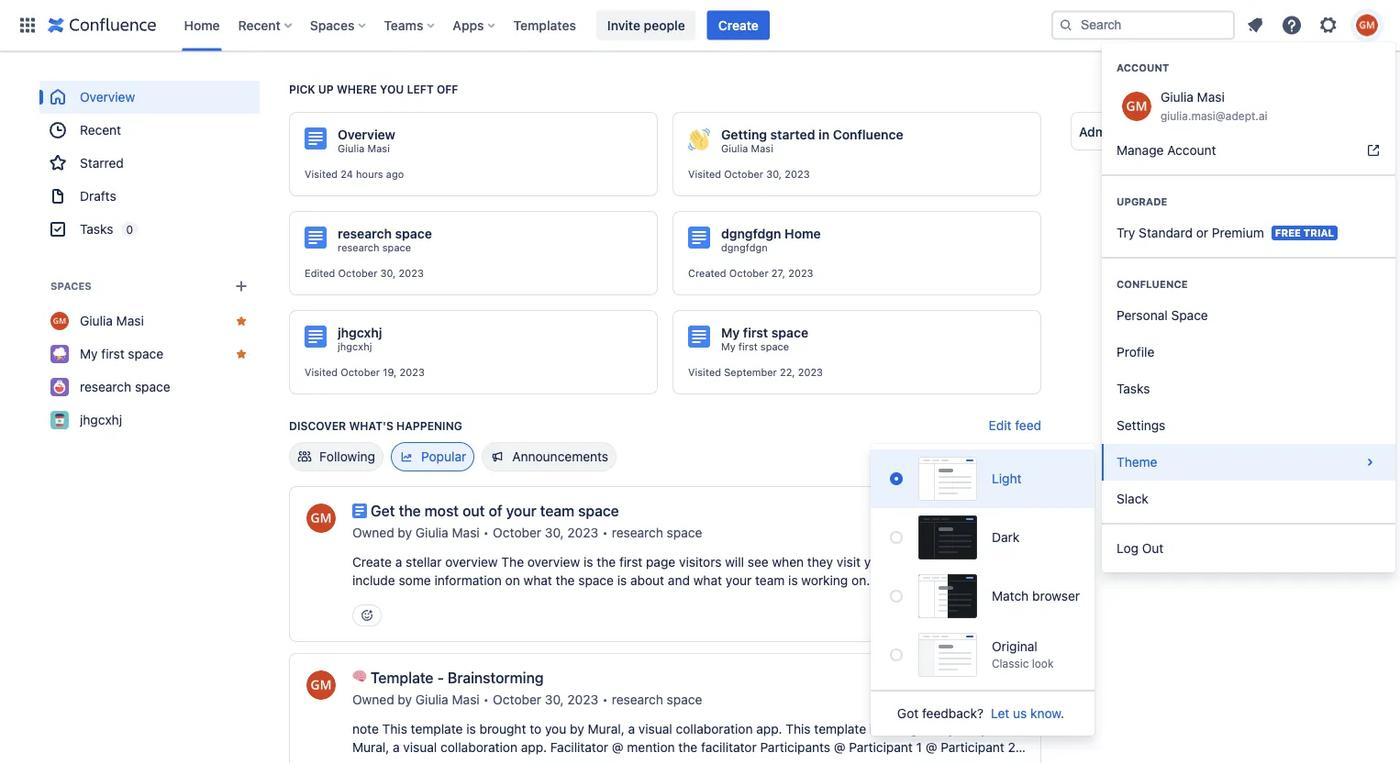 Task type: describe. For each thing, give the bounding box(es) containing it.
owned for template
[[352, 693, 394, 708]]

image.
[[397, 592, 437, 607]]

giulia masi image for template - brainstorming
[[307, 671, 336, 700]]

recent inside dropdown button
[[238, 17, 281, 33]]

giulia inside the overview giulia masi
[[338, 143, 365, 155]]

0 horizontal spatial visual
[[403, 740, 437, 755]]

feedback?
[[923, 706, 984, 721]]

personal space
[[1117, 308, 1209, 323]]

0
[[126, 223, 133, 236]]

dgngfdgn home
[[721, 226, 821, 241]]

discover what's happening
[[289, 419, 462, 432]]

research space link up mention
[[612, 691, 703, 710]]

edited
[[305, 268, 335, 279]]

2023 down announcements
[[568, 525, 599, 541]]

jhgcxhj for jhgcxhj jhgcxhj
[[338, 325, 382, 341]]

getting started in confluence giulia masi
[[721, 127, 904, 155]]

visited for jhgcxhj
[[305, 367, 338, 379]]

2023 for visited october 30, 2023
[[785, 168, 810, 180]]

dgngfdgn for dgngfdgn home
[[721, 226, 782, 241]]

home link
[[179, 11, 225, 40]]

visited for my
[[688, 367, 721, 379]]

jhgcxhj for jhgcxhj
[[80, 413, 122, 428]]

1 horizontal spatial mural,
[[588, 722, 625, 737]]

1 horizontal spatial app.
[[757, 722, 783, 737]]

research space link up edited october 30, 2023
[[338, 241, 411, 254]]

profile
[[1117, 345, 1155, 360]]

drafts
[[80, 189, 116, 204]]

date
[[515, 759, 541, 765]]

0 horizontal spatial participant
[[368, 759, 431, 765]]

0 vertical spatial team
[[540, 503, 575, 520]]

out
[[463, 503, 485, 520]]

visited for overview
[[305, 168, 338, 180]]

makes
[[695, 592, 734, 607]]

banner containing home
[[0, 0, 1401, 51]]

research space link up the about
[[612, 524, 703, 542]]

september
[[724, 367, 777, 379]]

of
[[489, 503, 503, 520]]

personal
[[1117, 308, 1168, 323]]

1 horizontal spatial it
[[954, 555, 962, 570]]

brainstorm
[[446, 759, 511, 765]]

hours
[[356, 168, 383, 180]]

started
[[771, 127, 816, 142]]

ago
[[386, 168, 404, 180]]

2023 for visited september 22, 2023
[[798, 367, 823, 379]]

this
[[815, 759, 837, 765]]

none button containing original
[[871, 626, 1095, 685]]

jhgcxhj inside jhgcxhj jhgcxhj
[[338, 341, 372, 353]]

1
[[917, 740, 922, 755]]

masi inside giulia masi giulia.masi@adept.ai
[[1198, 89, 1225, 105]]

slack
[[1117, 492, 1149, 507]]

let
[[991, 706, 1010, 721]]

e.g.,
[[676, 759, 701, 765]]

1 vertical spatial visual
[[639, 722, 673, 737]]

2023 up facilitator
[[568, 693, 599, 708]]

popular button
[[391, 442, 475, 472]]

2 horizontal spatial what
[[930, 592, 959, 607]]

@ right 1
[[926, 740, 938, 755]]

appswitcher icon image
[[17, 14, 39, 36]]

giulia masi link up visited october 30, 2023
[[721, 142, 774, 155]]

1 vertical spatial and
[[670, 592, 692, 607]]

research space link down my first space
[[39, 371, 260, 404]]

on
[[795, 759, 812, 765]]

overview giulia masi
[[338, 127, 396, 155]]

0 horizontal spatial you
[[380, 83, 404, 95]]

www.zoom.us/
[[705, 759, 791, 765]]

for.
[[366, 610, 385, 625]]

your right of
[[506, 503, 537, 520]]

overview right gives
[[533, 592, 586, 607]]

start
[[388, 610, 417, 625]]

news
[[1121, 124, 1153, 139]]

create a space image
[[230, 275, 252, 297]]

stellar
[[406, 555, 442, 570]]

30, up facilitator
[[545, 693, 564, 708]]

24
[[341, 168, 353, 180]]

invite
[[608, 17, 641, 33]]

working
[[802, 573, 848, 588]]

0 horizontal spatial app.
[[521, 740, 547, 755]]

0 horizontal spatial to
[[530, 722, 542, 737]]

so
[[937, 555, 951, 570]]

happening
[[397, 419, 462, 432]]

overview.svg
[[874, 573, 950, 588]]

the inside note this template is brought to you by mural, a visual collaboration app. this template is brought to you by mural, a visual collaboration app. facilitator @ mention the facilitator participants @ participant 1 @ participant 2 @ participant 3 brainstorm date video conference link e.g., www.zoom.us/ on this page  brainstorm planni
[[679, 740, 698, 755]]

2 template from the left
[[815, 722, 867, 737]]

on
[[505, 573, 520, 588]]

visited for getting
[[688, 168, 721, 180]]

• down brainstorming
[[483, 693, 489, 708]]

to inside create a stellar overview the overview is the first page visitors will see when they visit your space, so it helps to include some information on what the space is about and what your team is working on. overview.svg add a header image. this gives your overview visual appeal and makes it welcoming for visitors. explain what the space is for. start
[[1001, 555, 1013, 570]]

1 horizontal spatial what
[[694, 573, 722, 588]]

dgngfdgn for dgngfdgn
[[721, 242, 768, 254]]

unstar this space image for giulia masi
[[234, 314, 249, 329]]

0 vertical spatial account
[[1117, 62, 1170, 74]]

header
[[352, 592, 394, 607]]

appeal
[[627, 592, 666, 607]]

the inside get the most out of your team space link
[[399, 503, 421, 520]]

confluence inside group
[[1117, 279, 1188, 291]]

upgrade group
[[1102, 174, 1396, 257]]

a up some
[[395, 555, 402, 570]]

giulia.masi@adept.ai
[[1161, 110, 1268, 123]]

some
[[399, 573, 431, 588]]

search image
[[1059, 18, 1074, 33]]

out
[[1143, 541, 1164, 556]]

0 vertical spatial tasks
[[80, 222, 113, 237]]

dgngfdgn link
[[721, 241, 768, 254]]

giulia masi
[[80, 313, 144, 329]]

october 30, 2023 button for template - brainstorming
[[493, 691, 599, 710]]

0 vertical spatial and
[[668, 573, 690, 588]]

visited 24 hours ago
[[305, 168, 404, 180]]

0 vertical spatial jhgcxhj link
[[338, 341, 372, 353]]

space,
[[894, 555, 933, 570]]

masi inside the overview giulia masi
[[368, 143, 390, 155]]

getting
[[721, 127, 767, 142]]

feed
[[1015, 418, 1042, 433]]

people
[[644, 17, 685, 33]]

owned by giulia masi • october 30, 2023 • research space for most
[[352, 525, 703, 541]]

first up "september"
[[739, 341, 758, 353]]

starred link
[[39, 147, 260, 180]]

a down template
[[393, 740, 400, 755]]

log out link
[[1102, 531, 1396, 567]]

participants
[[760, 740, 831, 755]]

1 horizontal spatial collaboration
[[676, 722, 753, 737]]

your down will in the bottom right of the page
[[726, 573, 752, 588]]

premium
[[1212, 225, 1265, 240]]

got
[[898, 706, 919, 721]]

where
[[337, 83, 377, 95]]

1 horizontal spatial participant
[[849, 740, 913, 755]]

overview up information
[[445, 555, 498, 570]]

by down got feedback? let us know.
[[974, 722, 988, 737]]

research space research space
[[338, 226, 432, 254]]

classic
[[992, 657, 1029, 670]]

1 template from the left
[[411, 722, 463, 737]]

facilitator
[[701, 740, 757, 755]]

browser
[[1033, 589, 1080, 604]]

giulia inside the getting started in confluence giulia masi
[[721, 143, 748, 155]]

giulia up my first space
[[80, 313, 113, 329]]

try
[[1117, 225, 1136, 240]]

1 horizontal spatial my first space link
[[721, 341, 790, 353]]

1 vertical spatial it
[[737, 592, 745, 607]]

0 horizontal spatial my first space link
[[39, 338, 260, 371]]

visitors
[[679, 555, 722, 570]]

spaces button
[[305, 11, 373, 40]]

19,
[[383, 367, 397, 379]]

templates
[[514, 17, 576, 33]]

giulia masi link up my first space
[[39, 305, 260, 338]]

0 horizontal spatial recent
[[80, 123, 121, 138]]

masi inside the getting started in confluence giulia masi
[[751, 143, 774, 155]]

visitors.
[[835, 592, 881, 607]]

overview link
[[39, 81, 260, 114]]

masi up my first space
[[116, 313, 144, 329]]

page inside note this template is brought to you by mural, a visual collaboration app. this template is brought to you by mural, a visual collaboration app. facilitator @ mention the facilitator participants @ participant 1 @ participant 2 @ participant 3 brainstorm date video conference link e.g., www.zoom.us/ on this page  brainstorm planni
[[840, 759, 870, 765]]

my for my first space
[[80, 347, 98, 362]]

2 brought from the left
[[883, 722, 930, 737]]

template
[[371, 670, 434, 687]]

welcoming
[[748, 592, 812, 607]]

look
[[1032, 657, 1054, 670]]

visual inside create a stellar overview the overview is the first page visitors will see when they visit your space, so it helps to include some information on what the space is about and what your team is working on. overview.svg add a header image. this gives your overview visual appeal and makes it welcoming for visitors. explain what the space is for. start
[[589, 592, 623, 607]]

giulia down the -
[[416, 693, 449, 708]]

get
[[371, 503, 395, 520]]

edit feed
[[989, 418, 1042, 433]]

notification icon image
[[1245, 14, 1267, 36]]

when
[[772, 555, 804, 570]]

up
[[318, 83, 334, 95]]

note
[[352, 722, 379, 737]]

what's
[[349, 419, 394, 432]]

menu containing light
[[871, 444, 1095, 736]]

create for create a stellar overview the overview is the first page visitors will see when they visit your space, so it helps to include some information on what the space is about and what your team is working on. overview.svg add a header image. this gives your overview visual appeal and makes it welcoming for visitors. explain what the space is for. start
[[352, 555, 392, 570]]

first down 'giulia masi' in the left of the page
[[101, 347, 125, 362]]

1 vertical spatial collaboration
[[441, 740, 518, 755]]

starred
[[80, 156, 124, 171]]

drafts link
[[39, 180, 260, 213]]



Task type: locate. For each thing, give the bounding box(es) containing it.
october down dgngfdgn link
[[730, 268, 769, 279]]

Match browser button
[[871, 567, 1095, 626]]

2023 for created october 27, 2023
[[789, 268, 814, 279]]

most
[[425, 503, 459, 520]]

tasks inside confluence group
[[1117, 381, 1150, 397]]

confluence up personal
[[1117, 279, 1188, 291]]

left
[[407, 83, 434, 95]]

jhgcxhj link down the research space on the left
[[39, 404, 260, 437]]

owned by giulia masi • october 30, 2023 • research space down brainstorming
[[352, 693, 703, 708]]

1 vertical spatial spaces
[[50, 280, 92, 292]]

0 vertical spatial group
[[39, 81, 260, 246]]

1 vertical spatial team
[[756, 573, 785, 588]]

spaces up 'giulia masi' in the left of the page
[[50, 280, 92, 292]]

2 october 30, 2023 button from the top
[[493, 691, 599, 710]]

masi
[[1198, 89, 1225, 105], [368, 143, 390, 155], [751, 143, 774, 155], [116, 313, 144, 329], [452, 525, 480, 541], [452, 693, 480, 708]]

overview up the hours
[[338, 127, 396, 142]]

2 horizontal spatial to
[[1001, 555, 1013, 570]]

october left the 19,
[[341, 367, 380, 379]]

1 horizontal spatial to
[[933, 722, 945, 737]]

Light button
[[871, 450, 1095, 509]]

conference
[[582, 759, 648, 765]]

giulia
[[1161, 89, 1194, 105], [338, 143, 365, 155], [721, 143, 748, 155], [80, 313, 113, 329], [416, 525, 449, 541], [416, 693, 449, 708]]

overview right the
[[528, 555, 580, 570]]

0 horizontal spatial overview
[[80, 89, 135, 105]]

1 horizontal spatial home
[[785, 226, 821, 241]]

first up visited september 22, 2023
[[743, 325, 769, 341]]

1 vertical spatial owned
[[352, 693, 394, 708]]

owned by giulia masi • october 30, 2023 • research space for brainstorming
[[352, 693, 703, 708]]

visited down jhgcxhj jhgcxhj
[[305, 367, 338, 379]]

22,
[[780, 367, 795, 379]]

spaces up up
[[310, 17, 355, 33]]

2 dgngfdgn from the top
[[721, 242, 768, 254]]

0 vertical spatial owned
[[352, 525, 394, 541]]

@ up conference
[[612, 740, 624, 755]]

0 horizontal spatial mural,
[[352, 740, 389, 755]]

first up the about
[[620, 555, 643, 570]]

giulia masi image for get the most out of your team space
[[307, 504, 336, 533]]

2 horizontal spatial participant
[[941, 740, 1005, 755]]

2 owned from the top
[[352, 693, 394, 708]]

light image
[[919, 457, 978, 501]]

brought down got
[[883, 722, 930, 737]]

0 vertical spatial unstar this space image
[[234, 314, 249, 329]]

admin
[[1079, 124, 1118, 139]]

masi down out
[[452, 525, 480, 541]]

1 vertical spatial unstar this space image
[[234, 347, 249, 362]]

1 horizontal spatial spaces
[[310, 17, 355, 33]]

unstar this space image
[[234, 314, 249, 329], [234, 347, 249, 362]]

0 vertical spatial it
[[954, 555, 962, 570]]

participant left 3
[[368, 759, 431, 765]]

create inside create a stellar overview the overview is the first page visitors will see when they visit your space, so it helps to include some information on what the space is about and what your team is working on. overview.svg add a header image. this gives your overview visual appeal and makes it welcoming for visitors. explain what the space is for. start
[[352, 555, 392, 570]]

1 vertical spatial jhgcxhj link
[[39, 404, 260, 437]]

account down 'giulia.masi@adept.ai'
[[1168, 143, 1217, 158]]

a down helps
[[981, 573, 988, 588]]

jhgcxhj link
[[338, 341, 372, 353], [39, 404, 260, 437]]

they
[[808, 555, 834, 570]]

1 horizontal spatial template
[[815, 722, 867, 737]]

app. up date
[[521, 740, 547, 755]]

personal space link
[[1102, 297, 1396, 334]]

home
[[184, 17, 220, 33], [785, 226, 821, 241]]

jhgcxhj
[[338, 325, 382, 341], [338, 341, 372, 353], [80, 413, 122, 428]]

• down announcements
[[602, 525, 608, 541]]

• up facilitator
[[602, 693, 608, 708]]

owned
[[352, 525, 394, 541], [352, 693, 394, 708]]

tasks left 0
[[80, 222, 113, 237]]

1 vertical spatial app.
[[521, 740, 547, 755]]

global element
[[11, 0, 1048, 51]]

30, down started
[[767, 168, 782, 180]]

0 vertical spatial confluence
[[833, 127, 904, 142]]

0 vertical spatial app.
[[757, 722, 783, 737]]

about
[[631, 573, 665, 588]]

what
[[524, 573, 552, 588], [694, 573, 722, 588], [930, 592, 959, 607]]

invite people button
[[597, 11, 696, 40]]

1 horizontal spatial page
[[840, 759, 870, 765]]

1 vertical spatial overview
[[338, 127, 396, 142]]

get the most out of your team space link
[[371, 502, 623, 520]]

this inside create a stellar overview the overview is the first page visitors will see when they visit your space, so it helps to include some information on what the space is about and what your team is working on. overview.svg add a header image. this gives your overview visual appeal and makes it welcoming for visitors. explain what the space is for. start
[[440, 592, 465, 607]]

research space
[[80, 380, 170, 395]]

october 30, 2023 button for get the most out of your team space
[[493, 524, 599, 542]]

0 horizontal spatial template
[[411, 722, 463, 737]]

2023 right 22,
[[798, 367, 823, 379]]

1 vertical spatial october 30, 2023 button
[[493, 691, 599, 710]]

owned down get
[[352, 525, 394, 541]]

2023 right 27,
[[789, 268, 814, 279]]

2 vertical spatial visual
[[403, 740, 437, 755]]

0 horizontal spatial team
[[540, 503, 575, 520]]

0 vertical spatial giulia masi image
[[307, 504, 336, 533]]

1 october 30, 2023 button from the top
[[493, 524, 599, 542]]

27,
[[772, 268, 786, 279]]

pick
[[289, 83, 315, 95]]

by up facilitator
[[570, 722, 584, 737]]

collaboration up 'facilitator'
[[676, 722, 753, 737]]

2 horizontal spatial you
[[949, 722, 970, 737]]

what right on
[[524, 573, 552, 588]]

video
[[544, 759, 578, 765]]

0 horizontal spatial spaces
[[50, 280, 92, 292]]

1 horizontal spatial team
[[756, 573, 785, 588]]

app.
[[757, 722, 783, 737], [521, 740, 547, 755]]

owned up note
[[352, 693, 394, 708]]

your up on.
[[864, 555, 891, 570]]

facilitator
[[551, 740, 609, 755]]

group
[[39, 81, 260, 246], [871, 444, 1095, 690]]

0 horizontal spatial home
[[184, 17, 220, 33]]

following
[[319, 449, 375, 464]]

unstar this space image for my first space
[[234, 347, 249, 362]]

october up the
[[493, 525, 542, 541]]

1 horizontal spatial create
[[718, 17, 759, 33]]

1 vertical spatial mural,
[[352, 740, 389, 755]]

1 brought from the left
[[480, 722, 526, 737]]

participant left 1
[[849, 740, 913, 755]]

0 horizontal spatial confluence
[[833, 127, 904, 142]]

create up include
[[352, 555, 392, 570]]

match browser image
[[919, 575, 978, 619]]

templates link
[[508, 11, 582, 40]]

home inside home link
[[184, 17, 220, 33]]

2 giulia masi image from the top
[[307, 671, 336, 700]]

and down visitors
[[668, 573, 690, 588]]

edit
[[989, 418, 1012, 433]]

home up 27,
[[785, 226, 821, 241]]

1 owned from the top
[[352, 525, 394, 541]]

following button
[[289, 442, 384, 472]]

upgrade
[[1117, 196, 1168, 208]]

what up "makes"
[[694, 573, 722, 588]]

1 unstar this space image from the top
[[234, 314, 249, 329]]

0 horizontal spatial it
[[737, 592, 745, 607]]

2023 down the getting started in confluence giulia masi
[[785, 168, 810, 180]]

confluence group
[[1102, 257, 1396, 523]]

owned for get
[[352, 525, 394, 541]]

0 horizontal spatial group
[[39, 81, 260, 246]]

my for my first space my first space
[[721, 325, 740, 341]]

spaces inside spaces popup button
[[310, 17, 355, 33]]

it right "makes"
[[737, 592, 745, 607]]

1 giulia masi image from the top
[[307, 504, 336, 533]]

1 vertical spatial giulia masi image
[[307, 671, 336, 700]]

1 horizontal spatial overview
[[338, 127, 396, 142]]

masi up the hours
[[368, 143, 390, 155]]

owned by giulia masi • october 30, 2023 • research space
[[352, 525, 703, 541], [352, 693, 703, 708]]

0 vertical spatial owned by giulia masi • october 30, 2023 • research space
[[352, 525, 703, 541]]

october for dgngfdgn
[[730, 268, 769, 279]]

you down feedback?
[[949, 722, 970, 737]]

add
[[953, 573, 977, 588]]

1 owned by giulia masi • october 30, 2023 • research space from the top
[[352, 525, 703, 541]]

create
[[718, 17, 759, 33], [352, 555, 392, 570]]

create for create
[[718, 17, 759, 33]]

know.
[[1031, 706, 1065, 721]]

mural, up facilitator
[[588, 722, 625, 737]]

match
[[992, 589, 1029, 604]]

log
[[1117, 541, 1139, 556]]

0 horizontal spatial this
[[382, 722, 407, 737]]

1 vertical spatial account
[[1168, 143, 1217, 158]]

0 vertical spatial page
[[646, 555, 676, 570]]

dgngfdgn
[[721, 226, 782, 241], [721, 242, 768, 254]]

0 vertical spatial collaboration
[[676, 722, 753, 737]]

you
[[380, 83, 404, 95], [545, 722, 567, 737], [949, 722, 970, 737]]

1 vertical spatial recent
[[80, 123, 121, 138]]

log out
[[1117, 541, 1164, 556]]

participant down got feedback? let us know.
[[941, 740, 1005, 755]]

0 horizontal spatial page
[[646, 555, 676, 570]]

account group
[[1102, 42, 1396, 174]]

on.
[[852, 573, 870, 588]]

giulia down most
[[416, 525, 449, 541]]

giulia masi link down the -
[[416, 691, 480, 710]]

october for jhgcxhj
[[341, 367, 380, 379]]

october for giulia masi
[[724, 168, 764, 180]]

2 horizontal spatial this
[[786, 722, 811, 737]]

0 horizontal spatial tasks
[[80, 222, 113, 237]]

is
[[584, 555, 593, 570], [618, 573, 627, 588], [789, 573, 798, 588], [352, 610, 362, 625], [466, 722, 476, 737], [870, 722, 880, 737]]

october down brainstorming
[[493, 693, 542, 708]]

to down dark
[[1001, 555, 1013, 570]]

giulia masi link up the hours
[[338, 142, 390, 155]]

team up "welcoming"
[[756, 573, 785, 588]]

page up the about
[[646, 555, 676, 570]]

tasks down profile
[[1117, 381, 1150, 397]]

menu
[[871, 444, 1095, 736]]

this
[[440, 592, 465, 607], [382, 722, 407, 737], [786, 722, 811, 737]]

this up the participants
[[786, 722, 811, 737]]

you up facilitator
[[545, 722, 567, 737]]

visited left 24
[[305, 168, 338, 180]]

1 horizontal spatial recent
[[238, 17, 281, 33]]

edited october 30, 2023
[[305, 268, 424, 279]]

confluence image
[[48, 14, 157, 36], [48, 14, 157, 36]]

original image
[[919, 633, 978, 677]]

30, down research space research space
[[381, 268, 396, 279]]

0 horizontal spatial what
[[524, 573, 552, 588]]

group containing light
[[871, 444, 1095, 690]]

create inside global element
[[718, 17, 759, 33]]

settings icon image
[[1318, 14, 1340, 36]]

0 horizontal spatial collaboration
[[441, 740, 518, 755]]

trial
[[1304, 227, 1335, 239]]

1 vertical spatial confluence
[[1117, 279, 1188, 291]]

30, down get the most out of your team space link
[[545, 525, 564, 541]]

0 vertical spatial spaces
[[310, 17, 355, 33]]

page inside create a stellar overview the overview is the first page visitors will see when they visit your space, so it helps to include some information on what the space is about and what your team is working on. overview.svg add a header image. this gives your overview visual appeal and makes it welcoming for visitors. explain what the space is for. start
[[646, 555, 676, 570]]

recent up starred
[[80, 123, 121, 138]]

@
[[612, 740, 624, 755], [834, 740, 846, 755], [926, 740, 938, 755], [352, 759, 364, 765]]

None button
[[871, 626, 1095, 685]]

research space link
[[338, 241, 411, 254], [39, 371, 260, 404], [612, 524, 703, 542], [612, 691, 703, 710]]

what down add
[[930, 592, 959, 607]]

team inside create a stellar overview the overview is the first page visitors will see when they visit your space, so it helps to include some information on what the space is about and what your team is working on. overview.svg add a header image. this gives your overview visual appeal and makes it welcoming for visitors. explain what the space is for. start
[[756, 573, 785, 588]]

it
[[954, 555, 962, 570], [737, 592, 745, 607]]

1 horizontal spatial group
[[871, 444, 1095, 690]]

your down on
[[503, 592, 530, 607]]

mention
[[627, 740, 675, 755]]

announcements button
[[482, 442, 617, 472]]

2023 for visited october 19, 2023
[[400, 367, 425, 379]]

confluence inside the getting started in confluence giulia masi
[[833, 127, 904, 142]]

:wave: image
[[688, 129, 710, 151], [688, 129, 710, 151]]

masi down getting
[[751, 143, 774, 155]]

1 vertical spatial home
[[785, 226, 821, 241]]

0 vertical spatial home
[[184, 17, 220, 33]]

note this template is brought to you by mural, a visual collaboration app. this template is brought to you by mural, a visual collaboration app. facilitator @ mention the facilitator participants @ participant 1 @ participant 2 @ participant 3 brainstorm date video conference link e.g., www.zoom.us/ on this page  brainstorm planni
[[352, 722, 1016, 765]]

to up date
[[530, 722, 542, 737]]

theme
[[1117, 455, 1158, 470]]

in
[[819, 127, 830, 142]]

edit feed button
[[989, 417, 1042, 435]]

visual left appeal
[[589, 592, 623, 607]]

@ up this at the right bottom
[[834, 740, 846, 755]]

2
[[1008, 740, 1016, 755]]

0 vertical spatial october 30, 2023 button
[[493, 524, 599, 542]]

giulia masi giulia.masi@adept.ai
[[1161, 89, 1268, 123]]

1 vertical spatial create
[[352, 555, 392, 570]]

created
[[688, 268, 727, 279]]

by up stellar
[[398, 525, 412, 541]]

brought
[[480, 722, 526, 737], [883, 722, 930, 737]]

this down information
[[440, 592, 465, 607]]

2023 down research space research space
[[399, 268, 424, 279]]

Dark button
[[871, 509, 1095, 567]]

1 vertical spatial owned by giulia masi • october 30, 2023 • research space
[[352, 693, 703, 708]]

a up mention
[[628, 722, 635, 737]]

giulia masi image
[[307, 504, 336, 533], [307, 671, 336, 700]]

my first space link
[[39, 338, 260, 371], [721, 341, 790, 353]]

0 horizontal spatial create
[[352, 555, 392, 570]]

1 horizontal spatial jhgcxhj link
[[338, 341, 372, 353]]

account
[[1117, 62, 1170, 74], [1168, 143, 1217, 158]]

template up 3
[[411, 722, 463, 737]]

:brain: image
[[352, 669, 367, 684], [352, 669, 367, 684]]

app. up the participants
[[757, 722, 783, 737]]

october 30, 2023 button
[[493, 524, 599, 542], [493, 691, 599, 710]]

add reaction image
[[360, 609, 375, 623]]

0 vertical spatial overview
[[80, 89, 135, 105]]

tasks link
[[1102, 371, 1396, 408]]

@ down note
[[352, 759, 364, 765]]

first inside create a stellar overview the overview is the first page visitors will see when they visit your space, so it helps to include some information on what the space is about and what your team is working on. overview.svg add a header image. this gives your overview visual appeal and makes it welcoming for visitors. explain what the space is for. start
[[620, 555, 643, 570]]

jhgcxhj jhgcxhj
[[338, 325, 382, 353]]

giulia inside giulia masi giulia.masi@adept.ai
[[1161, 89, 1194, 105]]

let us know. button
[[988, 703, 1068, 725]]

recent button
[[233, 11, 299, 40]]

account inside manage account link
[[1168, 143, 1217, 158]]

0 horizontal spatial brought
[[480, 722, 526, 737]]

to down feedback?
[[933, 722, 945, 737]]

include
[[352, 573, 395, 588]]

2023 for edited october 30, 2023
[[399, 268, 424, 279]]

template - brainstorming
[[371, 670, 544, 687]]

2 unstar this space image from the top
[[234, 347, 249, 362]]

banner
[[0, 0, 1401, 51]]

1 horizontal spatial this
[[440, 592, 465, 607]]

1 horizontal spatial confluence
[[1117, 279, 1188, 291]]

1 horizontal spatial brought
[[883, 722, 930, 737]]

1 horizontal spatial tasks
[[1117, 381, 1150, 397]]

by down template
[[398, 693, 412, 708]]

1 vertical spatial page
[[840, 759, 870, 765]]

1 vertical spatial group
[[871, 444, 1095, 690]]

overview up recent link
[[80, 89, 135, 105]]

spaces
[[310, 17, 355, 33], [50, 280, 92, 292]]

masi down template - brainstorming link
[[452, 693, 480, 708]]

dark image
[[919, 516, 978, 560]]

2 owned by giulia masi • october 30, 2023 • research space from the top
[[352, 693, 703, 708]]

create a stellar overview the overview is the first page visitors will see when they visit your space, so it helps to include some information on what the space is about and what your team is working on. overview.svg add a header image. this gives your overview visual appeal and makes it welcoming for visitors. explain what the space is for. start
[[352, 555, 1021, 625]]

visited down getting
[[688, 168, 721, 180]]

template up this at the right bottom
[[815, 722, 867, 737]]

0 vertical spatial mural,
[[588, 722, 625, 737]]

2 horizontal spatial visual
[[639, 722, 673, 737]]

• down get the most out of your team space
[[483, 525, 489, 541]]

0 vertical spatial create
[[718, 17, 759, 33]]

Search field
[[1052, 11, 1235, 40]]

for
[[815, 592, 831, 607]]

theme link
[[1102, 444, 1396, 481]]

giulia up 'giulia.masi@adept.ai'
[[1161, 89, 1194, 105]]

and left "makes"
[[670, 592, 692, 607]]

0 horizontal spatial jhgcxhj link
[[39, 404, 260, 437]]

2023
[[785, 168, 810, 180], [399, 268, 424, 279], [789, 268, 814, 279], [400, 367, 425, 379], [798, 367, 823, 379], [568, 525, 599, 541], [568, 693, 599, 708]]

dark
[[992, 530, 1020, 545]]

giulia masi link
[[338, 142, 390, 155], [721, 142, 774, 155], [39, 305, 260, 338], [416, 524, 480, 542], [416, 691, 480, 710]]

account down search field
[[1117, 62, 1170, 74]]

visual up mention
[[639, 722, 673, 737]]

team
[[540, 503, 575, 520], [756, 573, 785, 588]]

october for research space
[[338, 268, 378, 279]]

a
[[395, 555, 402, 570], [981, 573, 988, 588], [628, 722, 635, 737], [393, 740, 400, 755]]

1 vertical spatial tasks
[[1117, 381, 1150, 397]]

1 horizontal spatial visual
[[589, 592, 623, 607]]

giulia masi link down most
[[416, 524, 480, 542]]

it right so
[[954, 555, 962, 570]]

overview for overview giulia masi
[[338, 127, 396, 142]]

manage
[[1117, 143, 1164, 158]]

0 vertical spatial visual
[[589, 592, 623, 607]]

0 vertical spatial recent
[[238, 17, 281, 33]]

1 horizontal spatial you
[[545, 722, 567, 737]]

group containing overview
[[39, 81, 260, 246]]

2023 right the 19,
[[400, 367, 425, 379]]

overview for overview
[[80, 89, 135, 105]]

home left recent dropdown button
[[184, 17, 220, 33]]

help icon image
[[1281, 14, 1303, 36]]

original classic look
[[992, 639, 1054, 670]]

collaboration
[[676, 722, 753, 737], [441, 740, 518, 755]]

1 dgngfdgn from the top
[[721, 226, 782, 241]]

overview
[[445, 555, 498, 570], [528, 555, 580, 570], [533, 592, 586, 607]]

this right note
[[382, 722, 407, 737]]

30,
[[767, 168, 782, 180], [381, 268, 396, 279], [545, 525, 564, 541], [545, 693, 564, 708]]

confluence right in
[[833, 127, 904, 142]]

discover
[[289, 419, 346, 432]]



Task type: vqa. For each thing, say whether or not it's contained in the screenshot.


